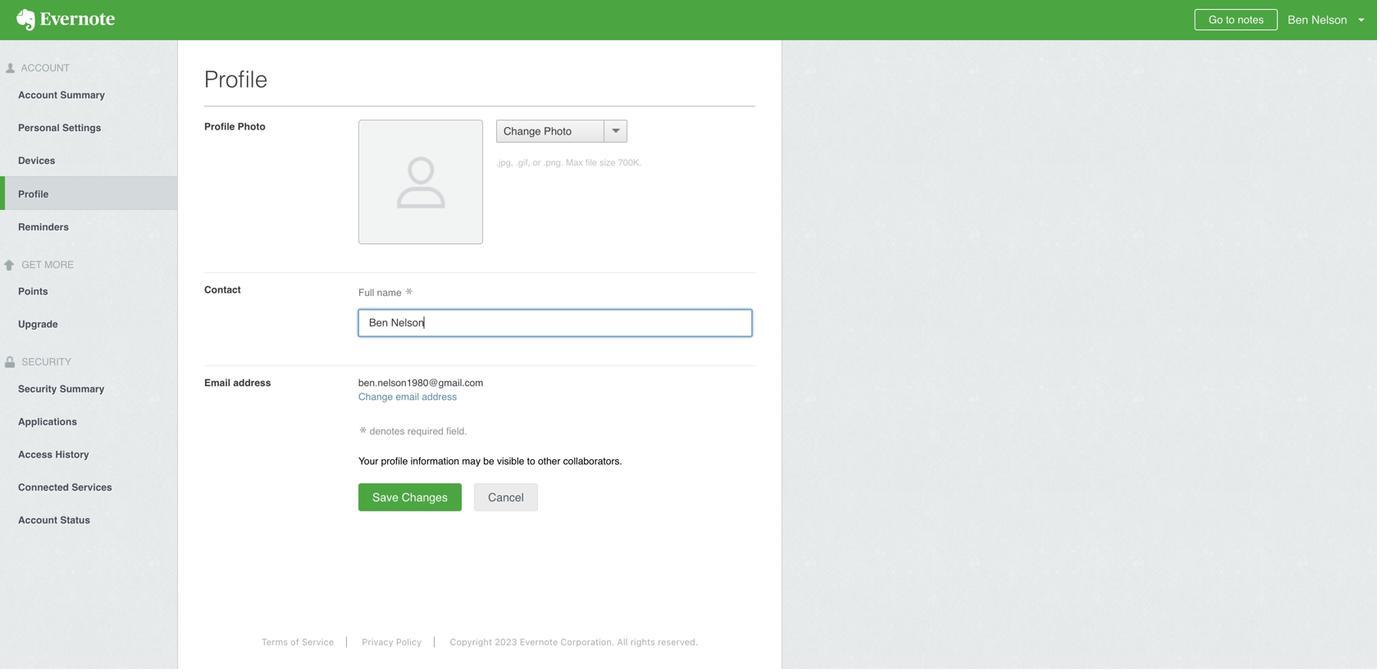Task type: vqa. For each thing, say whether or not it's contained in the screenshot.
Outdent image
no



Task type: describe. For each thing, give the bounding box(es) containing it.
.png.
[[543, 157, 563, 168]]

evernote
[[520, 637, 558, 648]]

profile link
[[5, 176, 177, 210]]

account for account status
[[18, 515, 57, 526]]

profile for profile link
[[18, 188, 49, 200]]

to inside go to notes link
[[1226, 14, 1235, 26]]

reminders
[[18, 221, 69, 233]]

security for security summary
[[18, 383, 57, 395]]

status
[[60, 515, 90, 526]]

field.
[[446, 426, 467, 437]]

reserved.
[[658, 637, 698, 648]]

change photo
[[504, 125, 572, 137]]

copyright
[[450, 637, 492, 648]]

required
[[407, 426, 444, 437]]

points
[[18, 286, 48, 297]]

all
[[617, 637, 628, 648]]

copyright 2023 evernote corporation. all rights reserved.
[[450, 637, 698, 648]]

go to notes
[[1209, 14, 1264, 26]]

visible
[[497, 455, 524, 467]]

full name
[[358, 287, 404, 299]]

terms
[[262, 637, 288, 648]]

points link
[[0, 274, 177, 307]]

security summary
[[18, 383, 104, 395]]

go
[[1209, 14, 1223, 26]]

account status
[[18, 515, 90, 526]]

security for security
[[19, 356, 71, 368]]

devices
[[18, 155, 55, 166]]

evernote image
[[0, 9, 131, 31]]

profile
[[381, 455, 408, 467]]

profile photo
[[204, 121, 265, 132]]

rights
[[630, 637, 655, 648]]

settings
[[62, 122, 101, 134]]

contact
[[204, 284, 241, 296]]

change inside the ben.nelson1980@gmail.com change email address
[[358, 391, 393, 403]]

0 vertical spatial profile
[[204, 66, 268, 93]]

1 vertical spatial to
[[527, 455, 535, 467]]

email address
[[204, 377, 271, 389]]

account for account summary
[[18, 89, 57, 101]]

ben nelson
[[1288, 13, 1347, 26]]

change email address link
[[358, 391, 457, 403]]

reminders link
[[0, 210, 177, 243]]

of
[[290, 637, 299, 648]]

full
[[358, 287, 374, 299]]

upgrade
[[18, 319, 58, 330]]

summary for security summary
[[60, 383, 104, 395]]

security summary link
[[0, 372, 177, 405]]

services
[[72, 482, 112, 493]]

personal settings link
[[0, 111, 177, 143]]

size
[[599, 157, 616, 168]]

evernote link
[[0, 0, 131, 40]]

access history link
[[0, 437, 177, 470]]

nelson
[[1311, 13, 1347, 26]]

notes
[[1238, 14, 1264, 26]]

service
[[302, 637, 334, 648]]

be
[[483, 455, 494, 467]]

terms of service link
[[249, 637, 347, 648]]

get more
[[19, 259, 74, 270]]

ben nelson link
[[1284, 0, 1377, 40]]

history
[[55, 449, 89, 460]]

your
[[358, 455, 378, 467]]

corporation.
[[560, 637, 614, 648]]

email
[[396, 391, 419, 403]]

terms of service
[[262, 637, 334, 648]]



Task type: locate. For each thing, give the bounding box(es) containing it.
connected services link
[[0, 470, 177, 503]]

to left other on the bottom of page
[[527, 455, 535, 467]]

summary up personal settings link
[[60, 89, 105, 101]]

.jpg, .gif, or .png. max file size 700k.
[[496, 157, 642, 168]]

address
[[233, 377, 271, 389], [422, 391, 457, 403]]

may
[[462, 455, 481, 467]]

account inside account status link
[[18, 515, 57, 526]]

account inside account summary link
[[18, 89, 57, 101]]

name
[[377, 287, 402, 299]]

privacy policy
[[362, 637, 422, 648]]

0 horizontal spatial change
[[358, 391, 393, 403]]

address inside the ben.nelson1980@gmail.com change email address
[[422, 391, 457, 403]]

photo
[[238, 121, 265, 132], [544, 125, 572, 137]]

0 horizontal spatial to
[[527, 455, 535, 467]]

max
[[566, 157, 583, 168]]

security
[[19, 356, 71, 368], [18, 383, 57, 395]]

applications link
[[0, 405, 177, 437]]

denotes
[[370, 426, 405, 437]]

collaborators.
[[563, 455, 622, 467]]

security up applications
[[18, 383, 57, 395]]

account
[[19, 62, 70, 74], [18, 89, 57, 101], [18, 515, 57, 526]]

0 vertical spatial security
[[19, 356, 71, 368]]

access
[[18, 449, 53, 460]]

summary inside security summary link
[[60, 383, 104, 395]]

700k.
[[618, 157, 642, 168]]

1 vertical spatial summary
[[60, 383, 104, 395]]

1 horizontal spatial photo
[[544, 125, 572, 137]]

.jpg,
[[496, 157, 513, 168]]

.gif,
[[516, 157, 530, 168]]

summary
[[60, 89, 105, 101], [60, 383, 104, 395]]

summary up applications link
[[60, 383, 104, 395]]

address right email
[[233, 377, 271, 389]]

0 vertical spatial to
[[1226, 14, 1235, 26]]

your profile information may be visible to other collaborators.
[[358, 455, 622, 467]]

0 vertical spatial address
[[233, 377, 271, 389]]

ben
[[1288, 13, 1308, 26]]

policy
[[396, 637, 422, 648]]

1 vertical spatial profile
[[204, 121, 235, 132]]

connected services
[[18, 482, 112, 493]]

upgrade link
[[0, 307, 177, 340]]

connected
[[18, 482, 69, 493]]

change left email at the bottom
[[358, 391, 393, 403]]

account up 'account summary' at the left
[[19, 62, 70, 74]]

1 vertical spatial change
[[358, 391, 393, 403]]

0 vertical spatial change
[[504, 125, 541, 137]]

file
[[585, 157, 597, 168]]

account summary link
[[0, 78, 177, 111]]

change up .gif,
[[504, 125, 541, 137]]

profile for profile photo
[[204, 121, 235, 132]]

1 horizontal spatial to
[[1226, 14, 1235, 26]]

Full name text field
[[358, 309, 752, 337]]

privacy policy link
[[350, 637, 435, 648]]

change
[[504, 125, 541, 137], [358, 391, 393, 403]]

access history
[[18, 449, 89, 460]]

0 vertical spatial summary
[[60, 89, 105, 101]]

account for account
[[19, 62, 70, 74]]

or
[[533, 157, 541, 168]]

information
[[411, 455, 459, 467]]

go to notes link
[[1195, 9, 1278, 30]]

more
[[44, 259, 74, 270]]

other
[[538, 455, 560, 467]]

ben.nelson1980@gmail.com
[[358, 377, 483, 389]]

to right go
[[1226, 14, 1235, 26]]

photo for change photo
[[544, 125, 572, 137]]

None submit
[[358, 483, 462, 511], [474, 483, 538, 511], [358, 483, 462, 511], [474, 483, 538, 511]]

ben.nelson1980@gmail.com change email address
[[358, 377, 483, 403]]

applications
[[18, 416, 77, 428]]

1 horizontal spatial address
[[422, 391, 457, 403]]

devices link
[[0, 143, 177, 176]]

0 horizontal spatial address
[[233, 377, 271, 389]]

2 vertical spatial account
[[18, 515, 57, 526]]

account up personal
[[18, 89, 57, 101]]

summary inside account summary link
[[60, 89, 105, 101]]

privacy
[[362, 637, 393, 648]]

1 vertical spatial security
[[18, 383, 57, 395]]

summary for account summary
[[60, 89, 105, 101]]

2023
[[495, 637, 517, 648]]

email
[[204, 377, 230, 389]]

to
[[1226, 14, 1235, 26], [527, 455, 535, 467]]

profile
[[204, 66, 268, 93], [204, 121, 235, 132], [18, 188, 49, 200]]

security up security summary at the left bottom of page
[[19, 356, 71, 368]]

account summary
[[18, 89, 105, 101]]

0 vertical spatial account
[[19, 62, 70, 74]]

0 horizontal spatial photo
[[238, 121, 265, 132]]

personal
[[18, 122, 60, 134]]

photo for profile photo
[[238, 121, 265, 132]]

1 vertical spatial address
[[422, 391, 457, 403]]

denotes required field.
[[367, 426, 467, 437]]

personal settings
[[18, 122, 101, 134]]

1 horizontal spatial change
[[504, 125, 541, 137]]

get
[[22, 259, 42, 270]]

account status link
[[0, 503, 177, 536]]

account down connected
[[18, 515, 57, 526]]

2 vertical spatial profile
[[18, 188, 49, 200]]

1 vertical spatial account
[[18, 89, 57, 101]]

address down 'ben.nelson1980@gmail.com'
[[422, 391, 457, 403]]



